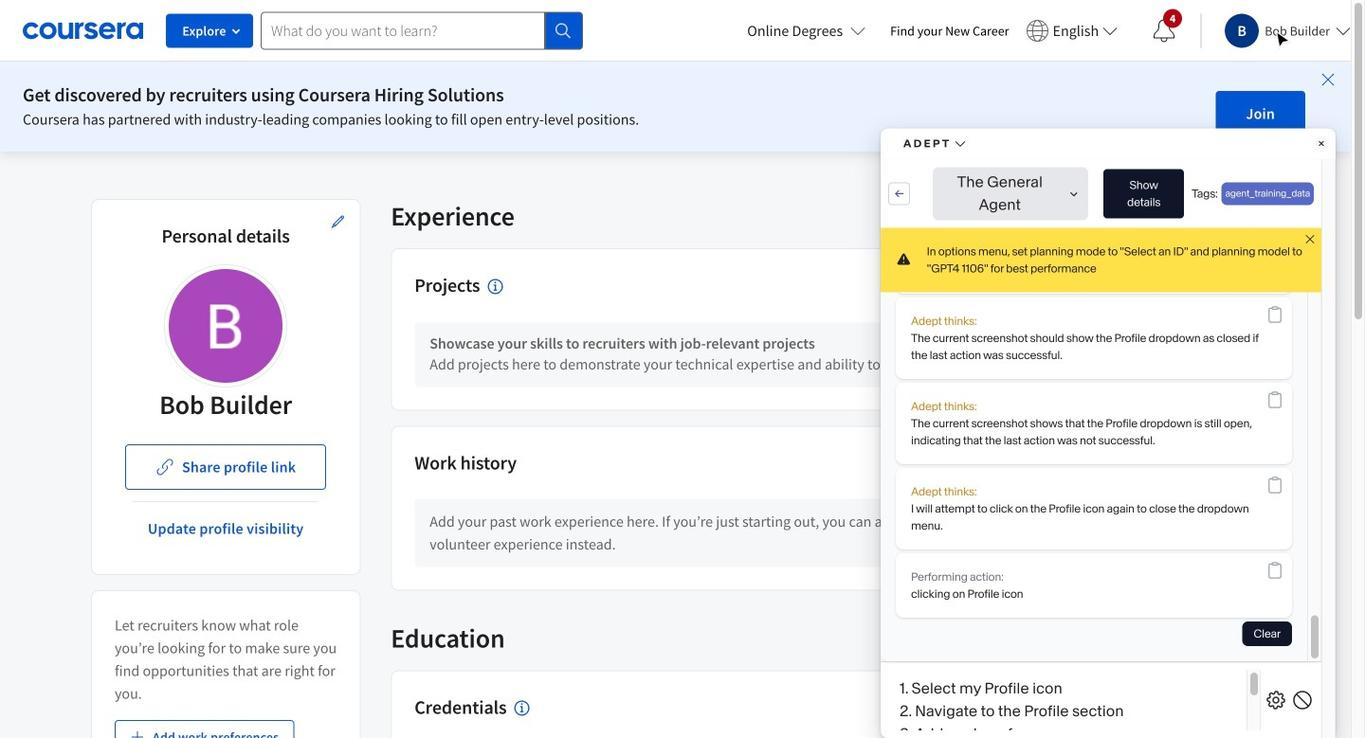 Task type: locate. For each thing, give the bounding box(es) containing it.
information about credentials section image
[[515, 701, 530, 717]]

What do you want to learn? text field
[[261, 12, 545, 50]]

menu
[[1119, 75, 1352, 469]]

None search field
[[261, 12, 583, 50]]



Task type: describe. For each thing, give the bounding box(es) containing it.
profile photo image
[[169, 269, 283, 383]]

information about the projects section image
[[488, 279, 503, 294]]

edit personal details. image
[[330, 214, 346, 230]]

help center image
[[1302, 690, 1325, 712]]

coursera image
[[23, 15, 143, 46]]



Task type: vqa. For each thing, say whether or not it's contained in the screenshot.
the Profile photo
yes



